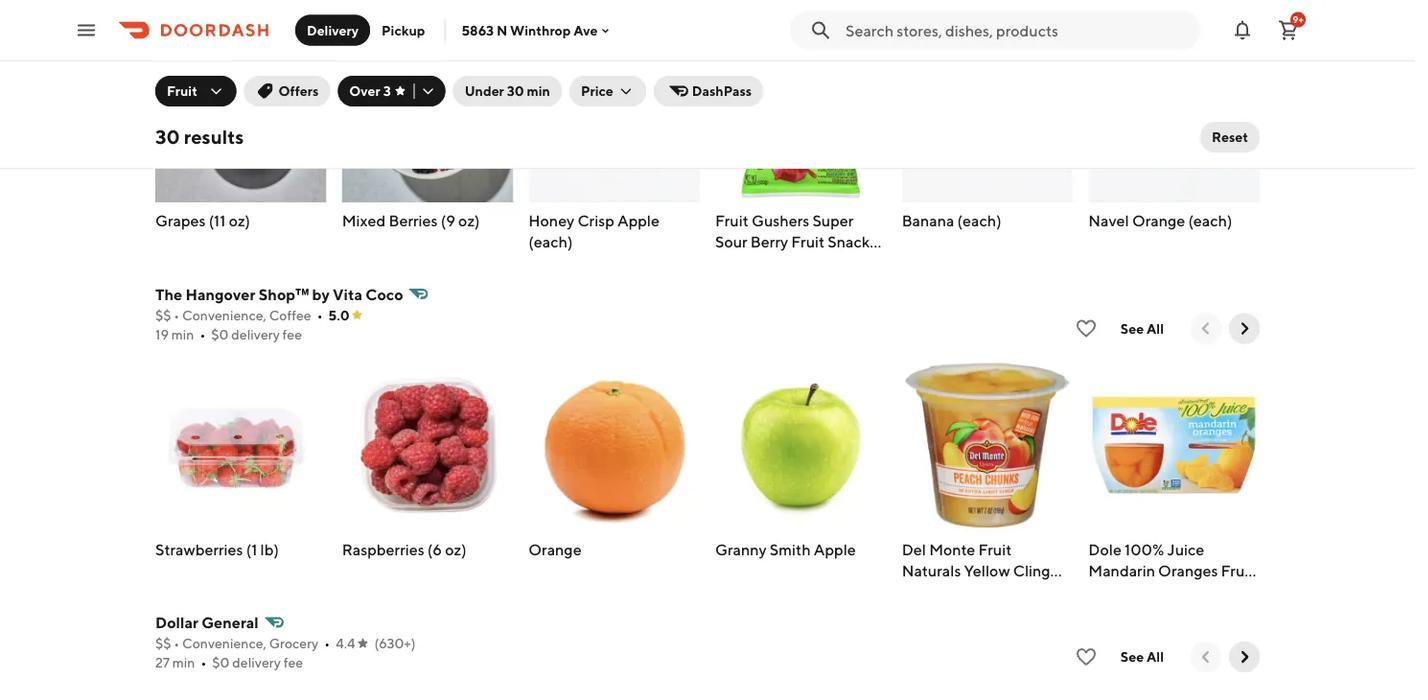 Task type: locate. For each thing, give the bounding box(es) containing it.
fruit down super
[[792, 232, 825, 250]]

1 all from the top
[[1147, 320, 1165, 336]]

1 vertical spatial see
[[1121, 649, 1145, 665]]

previous button of carousel image left next button of carousel image
[[1197, 319, 1216, 338]]

grapes
[[155, 211, 206, 229]]

1 vertical spatial min
[[171, 326, 194, 342]]

1 click to add this store to your saved list image from the top
[[1075, 0, 1098, 11]]

all left next button of carousel image
[[1147, 320, 1165, 336]]

convenience, up 19 min • $0 delivery fee on the left of page
[[182, 307, 267, 323]]

next button of carousel image
[[1236, 647, 1255, 667]]

pickup
[[382, 22, 425, 38]]

fruit
[[167, 83, 197, 99], [716, 211, 749, 229], [792, 232, 825, 250], [979, 540, 1012, 558], [1222, 561, 1255, 579]]

0 vertical spatial see all link
[[1110, 313, 1176, 344]]

$$ • convenience, grocery •
[[155, 635, 330, 651]]

next button of carousel image
[[1236, 319, 1255, 338]]

1 vertical spatial fee
[[284, 655, 303, 671]]

$$ up 19
[[155, 307, 171, 323]]

0 horizontal spatial apple
[[618, 211, 660, 229]]

dollar general
[[155, 613, 259, 632]]

$$
[[155, 307, 171, 323], [155, 635, 171, 651]]

1 vertical spatial delivery
[[232, 655, 281, 671]]

$$ • convenience, coffee •
[[155, 307, 323, 323]]

1 vertical spatial $$
[[155, 635, 171, 651]]

(6
[[428, 540, 442, 558]]

0 vertical spatial 30
[[507, 83, 524, 99]]

min right 19
[[171, 326, 194, 342]]

Store search: begin typing to search for stores available on DoorDash text field
[[846, 20, 1189, 41]]

oz)
[[229, 211, 250, 229], [459, 211, 480, 229], [755, 253, 777, 271], [445, 540, 467, 558], [1001, 603, 1023, 621]]

fee for hangover
[[283, 326, 302, 342]]

2 horizontal spatial (each)
[[1189, 211, 1233, 229]]

$$ for dollar general
[[155, 635, 171, 651]]

over 3 button
[[338, 76, 446, 106]]

0 vertical spatial min
[[527, 83, 551, 99]]

oz) right (7 on the right of page
[[1001, 603, 1023, 621]]

delivery
[[307, 22, 359, 38]]

apple right crisp
[[618, 211, 660, 229]]

previous button of carousel image
[[1197, 319, 1216, 338], [1197, 647, 1216, 667]]

oranges
[[1159, 561, 1219, 579]]

0 horizontal spatial (each)
[[529, 232, 573, 250]]

2 all from the top
[[1147, 649, 1165, 665]]

• down the
[[174, 307, 180, 323]]

2 vertical spatial click to add this store to your saved list image
[[1075, 646, 1098, 669]]

oz) down berry
[[755, 253, 777, 271]]

previous button of carousel image left next button of carousel icon
[[1197, 647, 1216, 667]]

lb)
[[260, 540, 279, 558]]

0 vertical spatial fee
[[283, 326, 302, 342]]

fee down grocery
[[284, 655, 303, 671]]

delivery down the $$ • convenience, grocery •
[[232, 655, 281, 671]]

delivery for hangover
[[231, 326, 280, 342]]

winthrop
[[510, 22, 571, 38]]

fruit right oranges
[[1222, 561, 1255, 579]]

1 horizontal spatial orange
[[1133, 211, 1186, 229]]

(each) right banana
[[958, 211, 1002, 229]]

berries
[[389, 211, 438, 229]]

fruit up the 30 results
[[167, 83, 197, 99]]

delivery
[[231, 326, 280, 342], [232, 655, 281, 671]]

fruit inside the dole 100% juice mandarin oranges fruit cups (4 oz x 4 ct)
[[1222, 561, 1255, 579]]

2 see all link from the top
[[1110, 642, 1176, 672]]

$0 down $$ • convenience, coffee • at the left of page
[[211, 326, 229, 342]]

shop™
[[259, 285, 309, 303]]

5.0
[[329, 307, 350, 323]]

convenience, up 27 min • $0 delivery fee at the left
[[182, 635, 267, 651]]

100%
[[1125, 540, 1165, 558]]

$0 for general
[[212, 655, 230, 671]]

1 convenience, from the top
[[182, 307, 267, 323]]

fruit up yellow
[[979, 540, 1012, 558]]

1 vertical spatial convenience,
[[182, 635, 267, 651]]

• left 4.4
[[324, 635, 330, 651]]

under 30 min button
[[453, 76, 562, 106]]

0 vertical spatial $$
[[155, 307, 171, 323]]

min inside button
[[527, 83, 551, 99]]

2 click to add this store to your saved list image from the top
[[1075, 317, 1098, 340]]

0 horizontal spatial orange
[[529, 540, 582, 558]]

2 vertical spatial min
[[172, 655, 195, 671]]

oz) inside del monte fruit naturals yellow cling peach chunks in extra light syrup (7 oz)
[[1001, 603, 1023, 621]]

under 30 min
[[465, 83, 551, 99]]

30 right under
[[507, 83, 524, 99]]

2 previous button of carousel image from the top
[[1197, 647, 1216, 667]]

• down dollar general
[[201, 655, 207, 671]]

0 vertical spatial see
[[1121, 320, 1145, 336]]

$$ for the hangover shop™ by vita coco
[[155, 307, 171, 323]]

0 vertical spatial delivery
[[231, 326, 280, 342]]

orange
[[1133, 211, 1186, 229], [529, 540, 582, 558]]

crisp
[[578, 211, 615, 229]]

(each)
[[958, 211, 1002, 229], [1189, 211, 1233, 229], [529, 232, 573, 250]]

delivery down $$ • convenience, coffee • at the left of page
[[231, 326, 280, 342]]

delivery for general
[[232, 655, 281, 671]]

price button
[[570, 76, 646, 106]]

27
[[155, 655, 170, 671]]

0 horizontal spatial 30
[[155, 126, 180, 148]]

1 vertical spatial see all
[[1121, 649, 1165, 665]]

0 vertical spatial $0
[[211, 326, 229, 342]]

fee
[[283, 326, 302, 342], [284, 655, 303, 671]]

hangover
[[186, 285, 256, 303]]

30 left the results
[[155, 126, 180, 148]]

(each) down honey
[[529, 232, 573, 250]]

extra
[[1022, 582, 1059, 600]]

del monte fruit naturals yellow cling peach chunks in extra light syrup (7 oz)
[[902, 540, 1059, 621]]

apple
[[618, 211, 660, 229], [814, 540, 856, 558]]

0 vertical spatial click to add this store to your saved list image
[[1075, 0, 1098, 11]]

1 see all from the top
[[1121, 320, 1165, 336]]

see all link
[[1110, 313, 1176, 344], [1110, 642, 1176, 672]]

1 horizontal spatial 30
[[507, 83, 524, 99]]

2 $$ from the top
[[155, 635, 171, 651]]

offers
[[279, 83, 319, 99]]

see
[[1121, 320, 1145, 336], [1121, 649, 1145, 665]]

(7
[[985, 603, 998, 621]]

1 vertical spatial previous button of carousel image
[[1197, 647, 1216, 667]]

0 vertical spatial convenience,
[[182, 307, 267, 323]]

(1
[[246, 540, 257, 558]]

19 min • $0 delivery fee
[[155, 326, 302, 342]]

0 vertical spatial previous button of carousel image
[[1197, 319, 1216, 338]]

coffee
[[269, 307, 311, 323]]

2 see from the top
[[1121, 649, 1145, 665]]

1 see from the top
[[1121, 320, 1145, 336]]

• left 5.0
[[317, 307, 323, 323]]

oz) right (6
[[445, 540, 467, 558]]

1 vertical spatial click to add this store to your saved list image
[[1075, 317, 1098, 340]]

light
[[902, 603, 939, 621]]

previous button of carousel image for dollar general
[[1197, 647, 1216, 667]]

$0
[[211, 326, 229, 342], [212, 655, 230, 671]]

apple right 'smith'
[[814, 540, 856, 558]]

$0 down the $$ • convenience, grocery •
[[212, 655, 230, 671]]

30
[[507, 83, 524, 99], [155, 126, 180, 148]]

oz) right (11
[[229, 211, 250, 229]]

sour
[[716, 232, 748, 250]]

1 horizontal spatial apple
[[814, 540, 856, 558]]

0 vertical spatial see all
[[1121, 320, 1165, 336]]

min right under
[[527, 83, 551, 99]]

(4
[[1129, 582, 1143, 600]]

2 see all from the top
[[1121, 649, 1165, 665]]

2 convenience, from the top
[[182, 635, 267, 651]]

(each) down reset button
[[1189, 211, 1233, 229]]

1 $$ from the top
[[155, 307, 171, 323]]

click to add this store to your saved list image
[[1075, 0, 1098, 11], [1075, 317, 1098, 340], [1075, 646, 1098, 669]]

mixed
[[342, 211, 386, 229]]

5863 n winthrop ave button
[[462, 22, 613, 38]]

1 vertical spatial see all link
[[1110, 642, 1176, 672]]

1 vertical spatial apple
[[814, 540, 856, 558]]

0 vertical spatial apple
[[618, 211, 660, 229]]

0 vertical spatial all
[[1147, 320, 1165, 336]]

1 see all link from the top
[[1110, 313, 1176, 344]]

fee down coffee
[[283, 326, 302, 342]]

3 click to add this store to your saved list image from the top
[[1075, 646, 1098, 669]]

1 vertical spatial all
[[1147, 649, 1165, 665]]

fee for general
[[284, 655, 303, 671]]

all down oz
[[1147, 649, 1165, 665]]

strawberries (1 lb)
[[155, 540, 279, 558]]

(11
[[209, 211, 226, 229]]

$$ up 27
[[155, 635, 171, 651]]

1 previous button of carousel image from the top
[[1197, 319, 1216, 338]]

min right 27
[[172, 655, 195, 671]]

apple inside honey crisp apple (each)
[[618, 211, 660, 229]]

•
[[174, 307, 180, 323], [317, 307, 323, 323], [200, 326, 206, 342], [174, 635, 180, 651], [324, 635, 330, 651], [201, 655, 207, 671]]

n
[[497, 22, 508, 38]]

dashpass button
[[654, 76, 764, 106]]

1 vertical spatial $0
[[212, 655, 230, 671]]

all for the hangover shop™ by vita coco
[[1147, 320, 1165, 336]]

min
[[527, 83, 551, 99], [171, 326, 194, 342], [172, 655, 195, 671]]



Task type: describe. For each thing, give the bounding box(es) containing it.
fruit inside del monte fruit naturals yellow cling peach chunks in extra light syrup (7 oz)
[[979, 540, 1012, 558]]

gushers
[[752, 211, 810, 229]]

9+ button
[[1270, 11, 1308, 49]]

0 vertical spatial orange
[[1133, 211, 1186, 229]]

see all link for dollar general
[[1110, 642, 1176, 672]]

notification bell image
[[1232, 19, 1255, 42]]

fruit inside button
[[167, 83, 197, 99]]

0 items, open order cart image
[[1278, 19, 1301, 42]]

convenience, for general
[[182, 635, 267, 651]]

see for the hangover shop™ by vita coco
[[1121, 320, 1145, 336]]

3
[[383, 83, 391, 99]]

5863 n winthrop ave
[[462, 22, 598, 38]]

pickup button
[[370, 15, 437, 46]]

ct)
[[1189, 582, 1208, 600]]

fruit button
[[155, 76, 236, 106]]

click to add this store to your saved list image for navel
[[1075, 0, 1098, 11]]

super
[[813, 211, 854, 229]]

dashpass
[[692, 83, 752, 99]]

granny smith apple
[[716, 540, 856, 558]]

snacks
[[828, 232, 877, 250]]

30 inside button
[[507, 83, 524, 99]]

see all for dollar general
[[1121, 649, 1165, 665]]

fruit gushers super sour berry fruit snacks (4.25 oz)
[[716, 211, 877, 271]]

general
[[202, 613, 259, 632]]

(630+)
[[375, 635, 416, 651]]

oz) right (9
[[459, 211, 480, 229]]

banana (each)
[[902, 211, 1002, 229]]

oz) inside fruit gushers super sour berry fruit snacks (4.25 oz)
[[755, 253, 777, 271]]

see all for the hangover shop™ by vita coco
[[1121, 320, 1165, 336]]

raspberries (6 oz)
[[342, 540, 467, 558]]

in
[[1006, 582, 1019, 600]]

navel orange (each)
[[1089, 211, 1233, 229]]

dollar
[[155, 613, 198, 632]]

by
[[312, 285, 330, 303]]

mixed berries (9 oz)
[[342, 211, 480, 229]]

monte
[[930, 540, 976, 558]]

strawberries
[[155, 540, 243, 558]]

berry
[[751, 232, 789, 250]]

convenience, for hangover
[[182, 307, 267, 323]]

1 horizontal spatial (each)
[[958, 211, 1002, 229]]

$0 for hangover
[[211, 326, 229, 342]]

honey crisp apple (each)
[[529, 211, 660, 250]]

grapes (11 oz)
[[155, 211, 250, 229]]

peach
[[902, 582, 946, 600]]

granny
[[716, 540, 767, 558]]

min for dollar general
[[172, 655, 195, 671]]

fruit up sour
[[716, 211, 749, 229]]

cups
[[1089, 582, 1126, 600]]

see for dollar general
[[1121, 649, 1145, 665]]

• down dollar
[[174, 635, 180, 651]]

apple for honey crisp apple (each)
[[618, 211, 660, 229]]

smith
[[770, 540, 811, 558]]

juice
[[1168, 540, 1205, 558]]

syrup
[[942, 603, 982, 621]]

raspberries
[[342, 540, 425, 558]]

5863
[[462, 22, 494, 38]]

results
[[184, 126, 244, 148]]

4
[[1176, 582, 1186, 600]]

see all link for the hangover shop™ by vita coco
[[1110, 313, 1176, 344]]

the
[[155, 285, 182, 303]]

reset button
[[1201, 122, 1260, 153]]

27 min • $0 delivery fee
[[155, 655, 303, 671]]

ave
[[574, 22, 598, 38]]

previous button of carousel image for the hangover shop™ by vita coco
[[1197, 319, 1216, 338]]

the hangover shop™ by vita coco
[[155, 285, 404, 303]]

19
[[155, 326, 169, 342]]

mandarin
[[1089, 561, 1156, 579]]

• right 19
[[200, 326, 206, 342]]

(9
[[441, 211, 456, 229]]

del
[[902, 540, 927, 558]]

over 3
[[349, 83, 391, 99]]

dole 100% juice mandarin oranges fruit cups (4 oz x 4 ct)
[[1089, 540, 1255, 600]]

click to add this store to your saved list image for dole
[[1075, 317, 1098, 340]]

coco
[[366, 285, 404, 303]]

apple for granny smith apple
[[814, 540, 856, 558]]

30 results
[[155, 126, 244, 148]]

grocery
[[269, 635, 319, 651]]

chunks
[[949, 582, 1003, 600]]

oz
[[1146, 582, 1163, 600]]

(each) inside honey crisp apple (each)
[[529, 232, 573, 250]]

honey
[[529, 211, 575, 229]]

(4.25
[[716, 253, 752, 271]]

open menu image
[[75, 19, 98, 42]]

under
[[465, 83, 504, 99]]

yellow
[[965, 561, 1011, 579]]

4.4
[[336, 635, 355, 651]]

min for the hangover shop™ by vita coco
[[171, 326, 194, 342]]

cling
[[1014, 561, 1051, 579]]

over
[[349, 83, 381, 99]]

1 vertical spatial orange
[[529, 540, 582, 558]]

price
[[581, 83, 614, 99]]

naturals
[[902, 561, 961, 579]]

9+
[[1293, 14, 1304, 25]]

x
[[1166, 582, 1173, 600]]

1 vertical spatial 30
[[155, 126, 180, 148]]

all for dollar general
[[1147, 649, 1165, 665]]

dole
[[1089, 540, 1122, 558]]

delivery button
[[295, 15, 370, 46]]

vita
[[333, 285, 363, 303]]



Task type: vqa. For each thing, say whether or not it's contained in the screenshot.
Honey
yes



